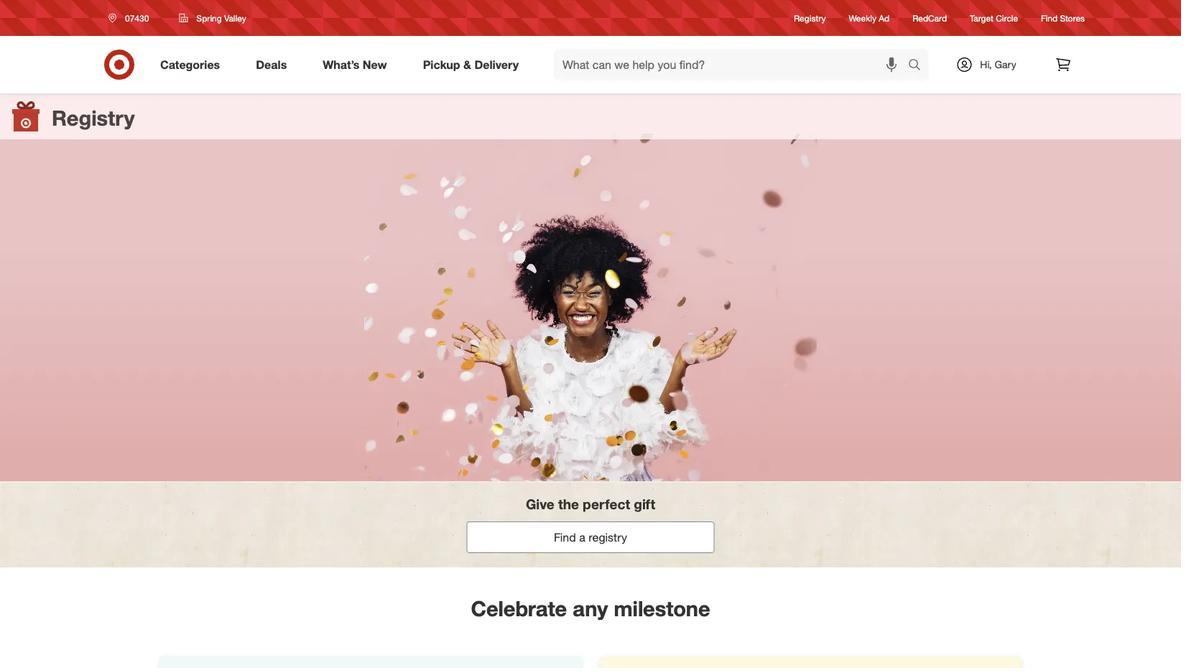 Task type: describe. For each thing, give the bounding box(es) containing it.
pickup & delivery
[[423, 58, 519, 72]]

celebrate any milestone
[[471, 596, 710, 621]]

circle
[[996, 13, 1018, 23]]

What can we help you find? suggestions appear below search field
[[554, 49, 912, 80]]

spring valley button
[[170, 5, 256, 31]]

celebrate
[[471, 596, 567, 621]]

give the perfect gift
[[526, 496, 656, 513]]

give
[[526, 496, 555, 513]]

find for find a registry
[[554, 530, 576, 544]]

1 vertical spatial registry
[[52, 105, 135, 130]]

registry link
[[794, 12, 826, 24]]

find stores
[[1041, 13, 1085, 23]]

the
[[558, 496, 579, 513]]

new
[[363, 58, 387, 72]]

categories
[[160, 58, 220, 72]]

deals
[[256, 58, 287, 72]]

1 horizontal spatial registry
[[794, 13, 826, 23]]

pickup & delivery link
[[411, 49, 537, 80]]

delivery
[[475, 58, 519, 72]]

any
[[573, 596, 608, 621]]

gift
[[634, 496, 656, 513]]

ad
[[879, 13, 890, 23]]

redcard link
[[913, 12, 947, 24]]

what's
[[323, 58, 360, 72]]

find a registry
[[554, 530, 627, 544]]

stores
[[1060, 13, 1085, 23]]

target circle
[[970, 13, 1018, 23]]

perfect
[[583, 496, 630, 513]]

search button
[[902, 49, 937, 83]]

find stores link
[[1041, 12, 1085, 24]]



Task type: vqa. For each thing, say whether or not it's contained in the screenshot.
Add to cart button
no



Task type: locate. For each thing, give the bounding box(es) containing it.
weekly
[[849, 13, 877, 23]]

find left stores
[[1041, 13, 1058, 23]]

hi, gary
[[981, 58, 1017, 71]]

pickup
[[423, 58, 460, 72]]

weekly ad link
[[849, 12, 890, 24]]

gary
[[995, 58, 1017, 71]]

what's new link
[[311, 49, 405, 80]]

find
[[1041, 13, 1058, 23], [554, 530, 576, 544]]

categories link
[[148, 49, 238, 80]]

spring valley
[[196, 13, 246, 23]]

search
[[902, 59, 937, 73]]

07430 button
[[99, 5, 164, 31]]

target
[[970, 13, 994, 23]]

1 vertical spatial find
[[554, 530, 576, 544]]

find for find stores
[[1041, 13, 1058, 23]]

&
[[464, 58, 471, 72]]

spring
[[196, 13, 222, 23]]

0 horizontal spatial registry
[[52, 105, 135, 130]]

what's new
[[323, 58, 387, 72]]

07430
[[125, 13, 149, 23]]

0 horizontal spatial find
[[554, 530, 576, 544]]

find inside 'button'
[[554, 530, 576, 544]]

1 horizontal spatial find
[[1041, 13, 1058, 23]]

deals link
[[244, 49, 305, 80]]

hi,
[[981, 58, 992, 71]]

0 vertical spatial find
[[1041, 13, 1058, 23]]

redcard
[[913, 13, 947, 23]]

find left a
[[554, 530, 576, 544]]

target circle link
[[970, 12, 1018, 24]]

registry
[[589, 530, 627, 544]]

find a registry button
[[467, 522, 715, 553]]

registry
[[794, 13, 826, 23], [52, 105, 135, 130]]

milestone
[[614, 596, 710, 621]]

valley
[[224, 13, 246, 23]]

0 vertical spatial registry
[[794, 13, 826, 23]]

a
[[579, 530, 586, 544]]

weekly ad
[[849, 13, 890, 23]]



